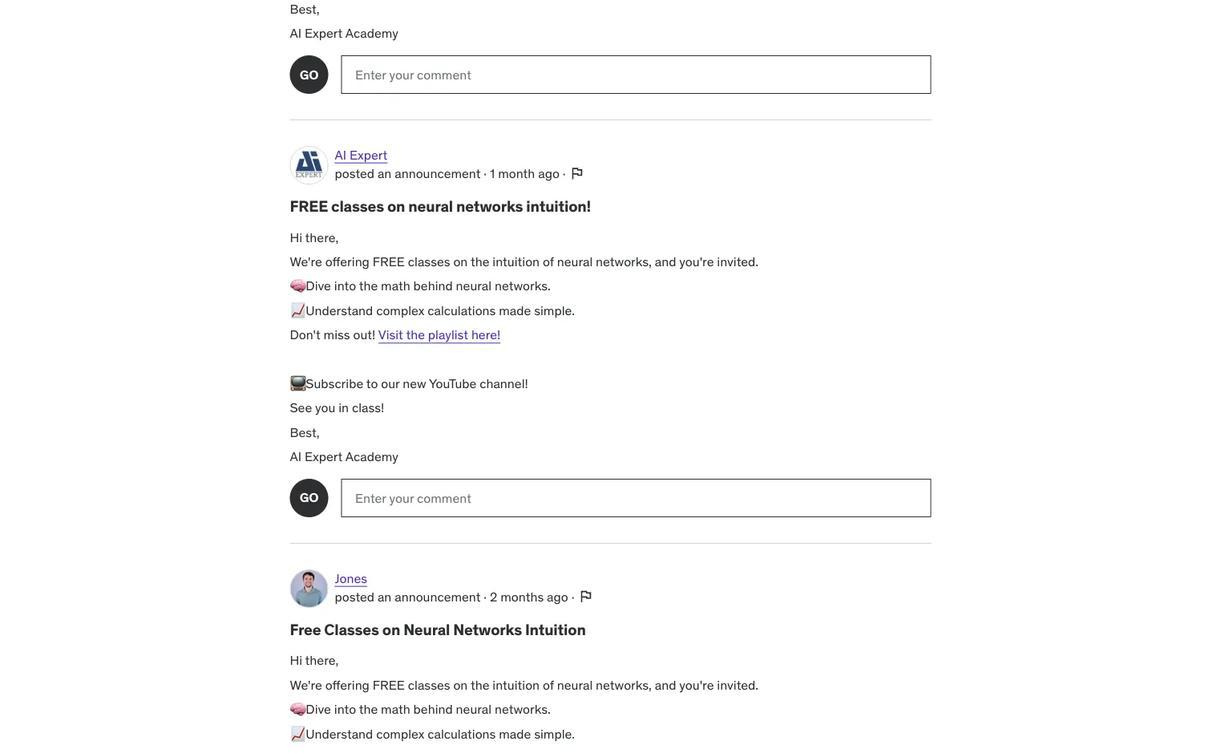 Task type: vqa. For each thing, say whether or not it's contained in the screenshot.
posted
yes



Task type: describe. For each thing, give the bounding box(es) containing it.
you
[[315, 400, 336, 416]]

new
[[403, 375, 427, 392]]

ai inside 📺 subscribe to our new youtube channel! see you in class! best, ai expert academy
[[290, 448, 302, 465]]

behind for hi there, we're offering free classes on the intuition of neural networks, and you're invited. 🧠 dive into the math behind neural networks. 📈 understand complex calculations made simple.
[[414, 701, 453, 717]]

see
[[290, 400, 312, 416]]

complex for hi there, we're offering free classes on the intuition of neural networks, and you're invited. 🧠 dive into the math behind neural networks. 📈 understand complex calculations made simple.
[[376, 725, 425, 742]]

intuition!
[[527, 197, 591, 216]]

hi for hi there, we're offering free classes on the intuition of neural networks, and you're invited. 🧠 dive into the math behind neural networks. 📈 understand complex calculations made simple. don't miss out! visit the playlist here!
[[290, 229, 302, 245]]

📈 for hi there, we're offering free classes on the intuition of neural networks, and you're invited. 🧠 dive into the math behind neural networks. 📈 understand complex calculations made simple. don't miss out! visit the playlist here!
[[290, 302, 303, 318]]

dive for hi there, we're offering free classes on the intuition of neural networks, and you're invited. 🧠 dive into the math behind neural networks. 📈 understand complex calculations made simple. don't miss out! visit the playlist here!
[[306, 278, 331, 294]]

intuition for hi there, we're offering free classes on the intuition of neural networks, and you're invited. 🧠 dive into the math behind neural networks. 📈 understand complex calculations made simple.
[[493, 677, 540, 693]]

calculations for hi there, we're offering free classes on the intuition of neural networks, and you're invited. 🧠 dive into the math behind neural networks. 📈 understand complex calculations made simple. don't miss out! visit the playlist here!
[[428, 302, 496, 318]]

0 vertical spatial free
[[290, 197, 328, 216]]

classes for hi there, we're offering free classes on the intuition of neural networks, and you're invited. 🧠 dive into the math behind neural networks. 📈 understand complex calculations made simple. don't miss out! visit the playlist here!
[[408, 253, 450, 270]]

miss
[[324, 326, 350, 343]]

0 vertical spatial classes
[[331, 197, 384, 216]]

neural
[[404, 620, 450, 639]]

free classes on neural networks intuition!
[[290, 197, 591, 216]]

an inside the 'jones posted an announcement · 2 months ago ·'
[[378, 589, 392, 605]]

into for hi there, we're offering free classes on the intuition of neural networks, and you're invited. 🧠 dive into the math behind neural networks. 📈 understand complex calculations made simple. don't miss out! visit the playlist here!
[[334, 278, 356, 294]]

playlist
[[428, 326, 468, 343]]

jones
[[335, 570, 367, 586]]

networks. for hi there, we're offering free classes on the intuition of neural networks, and you're invited. 🧠 dive into the math behind neural networks. 📈 understand complex calculations made simple.
[[495, 701, 551, 717]]

Enter your comment text field
[[341, 479, 932, 517]]

posted inside the 'jones posted an announcement · 2 months ago ·'
[[335, 589, 375, 605]]

of for hi there, we're offering free classes on the intuition of neural networks, and you're invited. 🧠 dive into the math behind neural networks. 📈 understand complex calculations made simple.
[[543, 677, 554, 693]]

1
[[490, 165, 495, 182]]

hi for hi there, we're offering free classes on the intuition of neural networks, and you're invited. 🧠 dive into the math behind neural networks. 📈 understand complex calculations made simple.
[[290, 652, 302, 669]]

expert inside 📺 subscribe to our new youtube channel! see you in class! best, ai expert academy
[[305, 448, 343, 465]]

understand for hi there, we're offering free classes on the intuition of neural networks, and you're invited. 🧠 dive into the math behind neural networks. 📈 understand complex calculations made simple.
[[306, 725, 373, 742]]

expert inside "best, ai expert academy"
[[305, 25, 343, 41]]

and for hi there, we're offering free classes on the intuition of neural networks, and you're invited. 🧠 dive into the math behind neural networks. 📈 understand complex calculations made simple.
[[655, 677, 677, 693]]

we're for hi there, we're offering free classes on the intuition of neural networks, and you're invited. 🧠 dive into the math behind neural networks. 📈 understand complex calculations made simple. don't miss out! visit the playlist here!
[[290, 253, 322, 270]]

🧠 for hi there, we're offering free classes on the intuition of neural networks, and you're invited. 🧠 dive into the math behind neural networks. 📈 understand complex calculations made simple.
[[290, 701, 303, 717]]

intuition for hi there, we're offering free classes on the intuition of neural networks, and you're invited. 🧠 dive into the math behind neural networks. 📈 understand complex calculations made simple. don't miss out! visit the playlist here!
[[493, 253, 540, 270]]

networks, for hi there, we're offering free classes on the intuition of neural networks, and you're invited. 🧠 dive into the math behind neural networks. 📈 understand complex calculations made simple. don't miss out! visit the playlist here!
[[596, 253, 652, 270]]

there, for hi there, we're offering free classes on the intuition of neural networks, and you're invited. 🧠 dive into the math behind neural networks. 📈 understand complex calculations made simple.
[[305, 652, 339, 669]]

go for enter your comment text field
[[300, 66, 319, 83]]

hi there, we're offering free classes on the intuition of neural networks, and you're invited. 🧠 dive into the math behind neural networks. 📈 understand complex calculations made simple. don't miss out! visit the playlist here!
[[290, 229, 759, 343]]

jones link
[[335, 569, 367, 587]]

ai inside "best, ai expert academy"
[[290, 25, 302, 41]]

our
[[381, 375, 400, 392]]

on left neural
[[382, 620, 400, 639]]

dive for hi there, we're offering free classes on the intuition of neural networks, and you're invited. 🧠 dive into the math behind neural networks. 📈 understand complex calculations made simple.
[[306, 701, 331, 717]]

free for hi there, we're offering free classes on the intuition of neural networks, and you're invited. 🧠 dive into the math behind neural networks. 📈 understand complex calculations made simple.
[[373, 677, 405, 693]]

academy inside "best, ai expert academy"
[[346, 25, 399, 41]]

complex for hi there, we're offering free classes on the intuition of neural networks, and you're invited. 🧠 dive into the math behind neural networks. 📈 understand complex calculations made simple. don't miss out! visit the playlist here!
[[376, 302, 425, 318]]

behind for hi there, we're offering free classes on the intuition of neural networks, and you're invited. 🧠 dive into the math behind neural networks. 📈 understand complex calculations made simple. don't miss out! visit the playlist here!
[[414, 278, 453, 294]]

Enter your comment text field
[[341, 55, 932, 94]]

commenter element for enter your comment text box at the bottom
[[290, 479, 328, 517]]

ago inside ai expert posted an announcement · 1 month ago ·
[[538, 165, 560, 182]]

📺
[[290, 375, 303, 392]]

out!
[[353, 326, 376, 343]]

free for hi there, we're offering free classes on the intuition of neural networks, and you're invited. 🧠 dive into the math behind neural networks. 📈 understand complex calculations made simple. don't miss out! visit the playlist here!
[[373, 253, 405, 270]]

· up intuition!
[[563, 165, 566, 182]]

networks
[[456, 197, 523, 216]]

you're for hi there, we're offering free classes on the intuition of neural networks, and you're invited. 🧠 dive into the math behind neural networks. 📈 understand complex calculations made simple.
[[680, 677, 714, 693]]

class!
[[352, 400, 384, 416]]

here!
[[472, 326, 501, 343]]

to
[[366, 375, 378, 392]]

free classes on neural networks intuition
[[290, 620, 586, 639]]

math for hi there, we're offering free classes on the intuition of neural networks, and you're invited. 🧠 dive into the math behind neural networks. 📈 understand complex calculations made simple. don't miss out! visit the playlist here!
[[381, 278, 411, 294]]

· left the 2
[[484, 589, 487, 605]]

commenter element for enter your comment text field
[[290, 55, 328, 94]]

📈 for hi there, we're offering free classes on the intuition of neural networks, and you're invited. 🧠 dive into the math behind neural networks. 📈 understand complex calculations made simple.
[[290, 725, 303, 742]]

youtube
[[429, 375, 477, 392]]

posted inside ai expert posted an announcement · 1 month ago ·
[[335, 165, 375, 182]]

networks
[[453, 620, 522, 639]]

month
[[498, 165, 535, 182]]

an inside ai expert posted an announcement · 1 month ago ·
[[378, 165, 392, 182]]

simple. for hi there, we're offering free classes on the intuition of neural networks, and you're invited. 🧠 dive into the math behind neural networks. 📈 understand complex calculations made simple. don't miss out! visit the playlist here!
[[534, 302, 575, 318]]



Task type: locate. For each thing, give the bounding box(es) containing it.
ai inside ai expert posted an announcement · 1 month ago ·
[[335, 146, 347, 163]]

0 vertical spatial complex
[[376, 302, 425, 318]]

there, inside hi there, we're offering free classes on the intuition of neural networks, and you're invited. 🧠 dive into the math behind neural networks. 📈 understand complex calculations made simple.
[[305, 652, 339, 669]]

2 best, from the top
[[290, 424, 320, 440]]

📈 inside hi there, we're offering free classes on the intuition of neural networks, and you're invited. 🧠 dive into the math behind neural networks. 📈 understand complex calculations made simple.
[[290, 725, 303, 742]]

posted
[[335, 165, 375, 182], [335, 589, 375, 605]]

we're inside hi there, we're offering free classes on the intuition of neural networks, and you're invited. 🧠 dive into the math behind neural networks. 📈 understand complex calculations made simple. don't miss out! visit the playlist here!
[[290, 253, 322, 270]]

1 vertical spatial of
[[543, 677, 554, 693]]

2 you're from the top
[[680, 677, 714, 693]]

1 vertical spatial invited.
[[717, 677, 759, 693]]

1 networks, from the top
[[596, 253, 652, 270]]

1 vertical spatial behind
[[414, 701, 453, 717]]

1 offering from the top
[[325, 253, 370, 270]]

simple. for hi there, we're offering free classes on the intuition of neural networks, and you're invited. 🧠 dive into the math behind neural networks. 📈 understand complex calculations made simple.
[[534, 725, 575, 742]]

made inside hi there, we're offering free classes on the intuition of neural networks, and you're invited. 🧠 dive into the math behind neural networks. 📈 understand complex calculations made simple.
[[499, 725, 531, 742]]

1 go from the top
[[300, 66, 319, 83]]

1 understand from the top
[[306, 302, 373, 318]]

invited. for hi there, we're offering free classes on the intuition of neural networks, and you're invited. 🧠 dive into the math behind neural networks. 📈 understand complex calculations made simple. don't miss out! visit the playlist here!
[[717, 253, 759, 270]]

1 vertical spatial simple.
[[534, 725, 575, 742]]

visit the playlist here! link
[[379, 326, 501, 343]]

2 simple. from the top
[[534, 725, 575, 742]]

behind up visit the playlist here! "link"
[[414, 278, 453, 294]]

free inside hi there, we're offering free classes on the intuition of neural networks, and you're invited. 🧠 dive into the math behind neural networks. 📈 understand complex calculations made simple.
[[373, 677, 405, 693]]

1 vertical spatial and
[[655, 677, 677, 693]]

in
[[339, 400, 349, 416]]

1 vertical spatial ai
[[335, 146, 347, 163]]

hi
[[290, 229, 302, 245], [290, 652, 302, 669]]

1 vertical spatial report abuse image
[[578, 589, 594, 605]]

ai
[[290, 25, 302, 41], [335, 146, 347, 163], [290, 448, 302, 465]]

intuition
[[493, 253, 540, 270], [493, 677, 540, 693]]

classes
[[331, 197, 384, 216], [408, 253, 450, 270], [408, 677, 450, 693]]

there, for hi there, we're offering free classes on the intuition of neural networks, and you're invited. 🧠 dive into the math behind neural networks. 📈 understand complex calculations made simple. don't miss out! visit the playlist here!
[[305, 229, 339, 245]]

1 vertical spatial there,
[[305, 652, 339, 669]]

0 vertical spatial 📈
[[290, 302, 303, 318]]

2 of from the top
[[543, 677, 554, 693]]

best, inside "best, ai expert academy"
[[290, 1, 320, 17]]

report abuse image
[[569, 165, 585, 181], [578, 589, 594, 605]]

1 academy from the top
[[346, 25, 399, 41]]

1 vertical spatial networks,
[[596, 677, 652, 693]]

report abuse image for free classes on neural networks intuition
[[578, 589, 594, 605]]

of for hi there, we're offering free classes on the intuition of neural networks, and you're invited. 🧠 dive into the math behind neural networks. 📈 understand complex calculations made simple. don't miss out! visit the playlist here!
[[543, 253, 554, 270]]

and inside hi there, we're offering free classes on the intuition of neural networks, and you're invited. 🧠 dive into the math behind neural networks. 📈 understand complex calculations made simple. don't miss out! visit the playlist here!
[[655, 253, 677, 270]]

you're
[[680, 253, 714, 270], [680, 677, 714, 693]]

0 vertical spatial math
[[381, 278, 411, 294]]

announcement up free classes on neural networks intuition
[[395, 589, 481, 605]]

offering inside hi there, we're offering free classes on the intuition of neural networks, and you're invited. 🧠 dive into the math behind neural networks. 📈 understand complex calculations made simple.
[[325, 677, 370, 693]]

offering inside hi there, we're offering free classes on the intuition of neural networks, and you're invited. 🧠 dive into the math behind neural networks. 📈 understand complex calculations made simple. don't miss out! visit the playlist here!
[[325, 253, 370, 270]]

made for hi there, we're offering free classes on the intuition of neural networks, and you're invited. 🧠 dive into the math behind neural networks. 📈 understand complex calculations made simple. don't miss out! visit the playlist here!
[[499, 302, 531, 318]]

1 vertical spatial offering
[[325, 677, 370, 693]]

2 academy from the top
[[346, 448, 399, 465]]

understand inside hi there, we're offering free classes on the intuition of neural networks, and you're invited. 🧠 dive into the math behind neural networks. 📈 understand complex calculations made simple.
[[306, 725, 373, 742]]

classes
[[324, 620, 379, 639]]

0 vertical spatial of
[[543, 253, 554, 270]]

on down the free classes on neural networks intuition! at the left top
[[454, 253, 468, 270]]

best, inside 📺 subscribe to our new youtube channel! see you in class! best, ai expert academy
[[290, 424, 320, 440]]

0 vertical spatial made
[[499, 302, 531, 318]]

1 we're from the top
[[290, 253, 322, 270]]

2 vertical spatial classes
[[408, 677, 450, 693]]

1 complex from the top
[[376, 302, 425, 318]]

understand
[[306, 302, 373, 318], [306, 725, 373, 742]]

1 hi from the top
[[290, 229, 302, 245]]

we're up don't
[[290, 253, 322, 270]]

invited. inside hi there, we're offering free classes on the intuition of neural networks, and you're invited. 🧠 dive into the math behind neural networks. 📈 understand complex calculations made simple. don't miss out! visit the playlist here!
[[717, 253, 759, 270]]

academy
[[346, 25, 399, 41], [346, 448, 399, 465]]

intuition inside hi there, we're offering free classes on the intuition of neural networks, and you're invited. 🧠 dive into the math behind neural networks. 📈 understand complex calculations made simple. don't miss out! visit the playlist here!
[[493, 253, 540, 270]]

networks, for hi there, we're offering free classes on the intuition of neural networks, and you're invited. 🧠 dive into the math behind neural networks. 📈 understand complex calculations made simple.
[[596, 677, 652, 693]]

on inside hi there, we're offering free classes on the intuition of neural networks, and you're invited. 🧠 dive into the math behind neural networks. 📈 understand complex calculations made simple.
[[454, 677, 468, 693]]

classes inside hi there, we're offering free classes on the intuition of neural networks, and you're invited. 🧠 dive into the math behind neural networks. 📈 understand complex calculations made simple. don't miss out! visit the playlist here!
[[408, 253, 450, 270]]

of
[[543, 253, 554, 270], [543, 677, 554, 693]]

· up intuition
[[572, 589, 575, 605]]

ago inside the 'jones posted an announcement · 2 months ago ·'
[[547, 589, 569, 605]]

announcement inside ai expert posted an announcement · 1 month ago ·
[[395, 165, 481, 182]]

1 vertical spatial best,
[[290, 424, 320, 440]]

we're inside hi there, we're offering free classes on the intuition of neural networks, and you're invited. 🧠 dive into the math behind neural networks. 📈 understand complex calculations made simple.
[[290, 677, 322, 693]]

complex
[[376, 302, 425, 318], [376, 725, 425, 742]]

of down intuition
[[543, 677, 554, 693]]

classes inside hi there, we're offering free classes on the intuition of neural networks, and you're invited. 🧠 dive into the math behind neural networks. 📈 understand complex calculations made simple.
[[408, 677, 450, 693]]

2 networks. from the top
[[495, 701, 551, 717]]

hi inside hi there, we're offering free classes on the intuition of neural networks, and you're invited. 🧠 dive into the math behind neural networks. 📈 understand complex calculations made simple.
[[290, 652, 302, 669]]

posted down ai expert link
[[335, 165, 375, 182]]

2 calculations from the top
[[428, 725, 496, 742]]

0 vertical spatial commenter element
[[290, 55, 328, 94]]

1 vertical spatial into
[[334, 701, 356, 717]]

2 vertical spatial expert
[[305, 448, 343, 465]]

posted down 'jones' link
[[335, 589, 375, 605]]

report abuse image up intuition
[[578, 589, 594, 605]]

complex inside hi there, we're offering free classes on the intuition of neural networks, and you're invited. 🧠 dive into the math behind neural networks. 📈 understand complex calculations made simple.
[[376, 725, 425, 742]]

0 vertical spatial calculations
[[428, 302, 496, 318]]

ago up intuition
[[547, 589, 569, 605]]

🧠 up don't
[[290, 278, 303, 294]]

1 vertical spatial posted
[[335, 589, 375, 605]]

1 invited. from the top
[[717, 253, 759, 270]]

0 vertical spatial we're
[[290, 253, 322, 270]]

1 vertical spatial made
[[499, 725, 531, 742]]

2 vertical spatial ai
[[290, 448, 302, 465]]

invited.
[[717, 253, 759, 270], [717, 677, 759, 693]]

1 you're from the top
[[680, 253, 714, 270]]

classes down neural
[[408, 677, 450, 693]]

2 dive from the top
[[306, 701, 331, 717]]

📺 subscribe to our new youtube channel! see you in class! best, ai expert academy
[[290, 375, 528, 465]]

🧠 for hi there, we're offering free classes on the intuition of neural networks, and you're invited. 🧠 dive into the math behind neural networks. 📈 understand complex calculations made simple. don't miss out! visit the playlist here!
[[290, 278, 303, 294]]

1 🧠 from the top
[[290, 278, 303, 294]]

simple.
[[534, 302, 575, 318], [534, 725, 575, 742]]

commenter element
[[290, 55, 328, 94], [290, 479, 328, 517]]

0 vertical spatial behind
[[414, 278, 453, 294]]

made
[[499, 302, 531, 318], [499, 725, 531, 742]]

0 vertical spatial simple.
[[534, 302, 575, 318]]

calculations inside hi there, we're offering free classes on the intuition of neural networks, and you're invited. 🧠 dive into the math behind neural networks. 📈 understand complex calculations made simple.
[[428, 725, 496, 742]]

channel!
[[480, 375, 528, 392]]

2 intuition from the top
[[493, 677, 540, 693]]

intuition
[[525, 620, 586, 639]]

0 vertical spatial understand
[[306, 302, 373, 318]]

1 vertical spatial announcement
[[395, 589, 481, 605]]

2 offering from the top
[[325, 677, 370, 693]]

2 posted from the top
[[335, 589, 375, 605]]

1 posted from the top
[[335, 165, 375, 182]]

an up classes
[[378, 589, 392, 605]]

best, ai expert academy
[[290, 1, 399, 41]]

1 there, from the top
[[305, 229, 339, 245]]

📈
[[290, 302, 303, 318], [290, 725, 303, 742]]

1 vertical spatial understand
[[306, 725, 373, 742]]

made inside hi there, we're offering free classes on the intuition of neural networks, and you're invited. 🧠 dive into the math behind neural networks. 📈 understand complex calculations made simple. don't miss out! visit the playlist here!
[[499, 302, 531, 318]]

2 🧠 from the top
[[290, 701, 303, 717]]

1 vertical spatial 📈
[[290, 725, 303, 742]]

0 vertical spatial academy
[[346, 25, 399, 41]]

1 dive from the top
[[306, 278, 331, 294]]

2 go from the top
[[300, 489, 319, 506]]

expert inside ai expert posted an announcement · 1 month ago ·
[[350, 146, 388, 163]]

networks. inside hi there, we're offering free classes on the intuition of neural networks, and you're invited. 🧠 dive into the math behind neural networks. 📈 understand complex calculations made simple.
[[495, 701, 551, 717]]

math inside hi there, we're offering free classes on the intuition of neural networks, and you're invited. 🧠 dive into the math behind neural networks. 📈 understand complex calculations made simple.
[[381, 701, 411, 717]]

intuition inside hi there, we're offering free classes on the intuition of neural networks, and you're invited. 🧠 dive into the math behind neural networks. 📈 understand complex calculations made simple.
[[493, 677, 540, 693]]

0 vertical spatial posted
[[335, 165, 375, 182]]

1 behind from the top
[[414, 278, 453, 294]]

networks,
[[596, 253, 652, 270], [596, 677, 652, 693]]

1 vertical spatial hi
[[290, 652, 302, 669]]

2 invited. from the top
[[717, 677, 759, 693]]

best,
[[290, 1, 320, 17], [290, 424, 320, 440]]

1 intuition from the top
[[493, 253, 540, 270]]

invited. inside hi there, we're offering free classes on the intuition of neural networks, and you're invited. 🧠 dive into the math behind neural networks. 📈 understand complex calculations made simple.
[[717, 677, 759, 693]]

2
[[490, 589, 498, 605]]

into down classes
[[334, 701, 356, 717]]

math inside hi there, we're offering free classes on the intuition of neural networks, and you're invited. 🧠 dive into the math behind neural networks. 📈 understand complex calculations made simple. don't miss out! visit the playlist here!
[[381, 278, 411, 294]]

there,
[[305, 229, 339, 245], [305, 652, 339, 669]]

📈 inside hi there, we're offering free classes on the intuition of neural networks, and you're invited. 🧠 dive into the math behind neural networks. 📈 understand complex calculations made simple. don't miss out! visit the playlist here!
[[290, 302, 303, 318]]

2 and from the top
[[655, 677, 677, 693]]

networks. for hi there, we're offering free classes on the intuition of neural networks, and you're invited. 🧠 dive into the math behind neural networks. 📈 understand complex calculations made simple. don't miss out! visit the playlist here!
[[495, 278, 551, 294]]

0 vertical spatial you're
[[680, 253, 714, 270]]

0 vertical spatial and
[[655, 253, 677, 270]]

1 an from the top
[[378, 165, 392, 182]]

1 vertical spatial intuition
[[493, 677, 540, 693]]

0 vertical spatial an
[[378, 165, 392, 182]]

hi there, we're offering free classes on the intuition of neural networks, and you're invited. 🧠 dive into the math behind neural networks. 📈 understand complex calculations made simple.
[[290, 652, 759, 742]]

subscribe
[[306, 375, 364, 392]]

math
[[381, 278, 411, 294], [381, 701, 411, 717]]

0 vertical spatial report abuse image
[[569, 165, 585, 181]]

months
[[501, 589, 544, 605]]

1 vertical spatial 🧠
[[290, 701, 303, 717]]

don't
[[290, 326, 321, 343]]

we're for hi there, we're offering free classes on the intuition of neural networks, and you're invited. 🧠 dive into the math behind neural networks. 📈 understand complex calculations made simple.
[[290, 677, 322, 693]]

dive inside hi there, we're offering free classes on the intuition of neural networks, and you're invited. 🧠 dive into the math behind neural networks. 📈 understand complex calculations made simple.
[[306, 701, 331, 717]]

1 commenter element from the top
[[290, 55, 328, 94]]

offering for hi there, we're offering free classes on the intuition of neural networks, and you're invited. 🧠 dive into the math behind neural networks. 📈 understand complex calculations made simple. don't miss out! visit the playlist here!
[[325, 253, 370, 270]]

simple. inside hi there, we're offering free classes on the intuition of neural networks, and you're invited. 🧠 dive into the math behind neural networks. 📈 understand complex calculations made simple. don't miss out! visit the playlist here!
[[534, 302, 575, 318]]

an
[[378, 165, 392, 182], [378, 589, 392, 605]]

there, inside hi there, we're offering free classes on the intuition of neural networks, and you're invited. 🧠 dive into the math behind neural networks. 📈 understand complex calculations made simple. don't miss out! visit the playlist here!
[[305, 229, 339, 245]]

into up miss
[[334, 278, 356, 294]]

hi inside hi there, we're offering free classes on the intuition of neural networks, and you're invited. 🧠 dive into the math behind neural networks. 📈 understand complex calculations made simple. don't miss out! visit the playlist here!
[[290, 229, 302, 245]]

announcement up the free classes on neural networks intuition! at the left top
[[395, 165, 481, 182]]

on inside hi there, we're offering free classes on the intuition of neural networks, and you're invited. 🧠 dive into the math behind neural networks. 📈 understand complex calculations made simple. don't miss out! visit the playlist here!
[[454, 253, 468, 270]]

and
[[655, 253, 677, 270], [655, 677, 677, 693]]

1 vertical spatial an
[[378, 589, 392, 605]]

2 there, from the top
[[305, 652, 339, 669]]

0 vertical spatial go
[[300, 66, 319, 83]]

an down ai expert link
[[378, 165, 392, 182]]

go for enter your comment text box at the bottom
[[300, 489, 319, 506]]

ai expert link
[[335, 146, 388, 164]]

0 vertical spatial best,
[[290, 1, 320, 17]]

neural
[[409, 197, 453, 216], [557, 253, 593, 270], [456, 278, 492, 294], [557, 677, 593, 693], [456, 701, 492, 717]]

calculations for hi there, we're offering free classes on the intuition of neural networks, and you're invited. 🧠 dive into the math behind neural networks. 📈 understand complex calculations made simple.
[[428, 725, 496, 742]]

1 vertical spatial free
[[373, 253, 405, 270]]

0 vertical spatial networks,
[[596, 253, 652, 270]]

you're inside hi there, we're offering free classes on the intuition of neural networks, and you're invited. 🧠 dive into the math behind neural networks. 📈 understand complex calculations made simple. don't miss out! visit the playlist here!
[[680, 253, 714, 270]]

report abuse image for free classes on neural networks intuition!
[[569, 165, 585, 181]]

free inside hi there, we're offering free classes on the intuition of neural networks, and you're invited. 🧠 dive into the math behind neural networks. 📈 understand complex calculations made simple. don't miss out! visit the playlist here!
[[373, 253, 405, 270]]

into for hi there, we're offering free classes on the intuition of neural networks, and you're invited. 🧠 dive into the math behind neural networks. 📈 understand complex calculations made simple.
[[334, 701, 356, 717]]

0 vertical spatial there,
[[305, 229, 339, 245]]

0 vertical spatial networks.
[[495, 278, 551, 294]]

0 vertical spatial ago
[[538, 165, 560, 182]]

1 math from the top
[[381, 278, 411, 294]]

1 of from the top
[[543, 253, 554, 270]]

2 📈 from the top
[[290, 725, 303, 742]]

offering for hi there, we're offering free classes on the intuition of neural networks, and you're invited. 🧠 dive into the math behind neural networks. 📈 understand complex calculations made simple.
[[325, 677, 370, 693]]

networks.
[[495, 278, 551, 294], [495, 701, 551, 717]]

ago right month
[[538, 165, 560, 182]]

1 vertical spatial math
[[381, 701, 411, 717]]

2 hi from the top
[[290, 652, 302, 669]]

1 vertical spatial classes
[[408, 253, 450, 270]]

1 simple. from the top
[[534, 302, 575, 318]]

1 vertical spatial go
[[300, 489, 319, 506]]

1 vertical spatial commenter element
[[290, 479, 328, 517]]

classes down the free classes on neural networks intuition! at the left top
[[408, 253, 450, 270]]

networks. inside hi there, we're offering free classes on the intuition of neural networks, and you're invited. 🧠 dive into the math behind neural networks. 📈 understand complex calculations made simple. don't miss out! visit the playlist here!
[[495, 278, 551, 294]]

announcement inside the 'jones posted an announcement · 2 months ago ·'
[[395, 589, 481, 605]]

into inside hi there, we're offering free classes on the intuition of neural networks, and you're invited. 🧠 dive into the math behind neural networks. 📈 understand complex calculations made simple.
[[334, 701, 356, 717]]

1 vertical spatial we're
[[290, 677, 322, 693]]

0 vertical spatial ai
[[290, 25, 302, 41]]

2 an from the top
[[378, 589, 392, 605]]

1 vertical spatial ago
[[547, 589, 569, 605]]

1 vertical spatial complex
[[376, 725, 425, 742]]

behind inside hi there, we're offering free classes on the intuition of neural networks, and you're invited. 🧠 dive into the math behind neural networks. 📈 understand complex calculations made simple.
[[414, 701, 453, 717]]

into inside hi there, we're offering free classes on the intuition of neural networks, and you're invited. 🧠 dive into the math behind neural networks. 📈 understand complex calculations made simple. don't miss out! visit the playlist here!
[[334, 278, 356, 294]]

1 and from the top
[[655, 253, 677, 270]]

2 vertical spatial free
[[373, 677, 405, 693]]

ai expert posted an announcement · 1 month ago ·
[[335, 146, 569, 182]]

0 vertical spatial invited.
[[717, 253, 759, 270]]

we're
[[290, 253, 322, 270], [290, 677, 322, 693]]

0 vertical spatial into
[[334, 278, 356, 294]]

1 vertical spatial networks.
[[495, 701, 551, 717]]

calculations
[[428, 302, 496, 318], [428, 725, 496, 742]]

2 understand from the top
[[306, 725, 373, 742]]

behind inside hi there, we're offering free classes on the intuition of neural networks, and you're invited. 🧠 dive into the math behind neural networks. 📈 understand complex calculations made simple. don't miss out! visit the playlist here!
[[414, 278, 453, 294]]

🧠 inside hi there, we're offering free classes on the intuition of neural networks, and you're invited. 🧠 dive into the math behind neural networks. 📈 understand complex calculations made simple. don't miss out! visit the playlist here!
[[290, 278, 303, 294]]

made for hi there, we're offering free classes on the intuition of neural networks, and you're invited. 🧠 dive into the math behind neural networks. 📈 understand complex calculations made simple.
[[499, 725, 531, 742]]

of down intuition!
[[543, 253, 554, 270]]

🧠
[[290, 278, 303, 294], [290, 701, 303, 717]]

offering up miss
[[325, 253, 370, 270]]

1 📈 from the top
[[290, 302, 303, 318]]

jones posted an announcement · 2 months ago ·
[[335, 570, 578, 605]]

and inside hi there, we're offering free classes on the intuition of neural networks, and you're invited. 🧠 dive into the math behind neural networks. 📈 understand complex calculations made simple.
[[655, 677, 677, 693]]

offering down classes
[[325, 677, 370, 693]]

1 into from the top
[[334, 278, 356, 294]]

2 math from the top
[[381, 701, 411, 717]]

networks, inside hi there, we're offering free classes on the intuition of neural networks, and you're invited. 🧠 dive into the math behind neural networks. 📈 understand complex calculations made simple.
[[596, 677, 652, 693]]

simple. inside hi there, we're offering free classes on the intuition of neural networks, and you're invited. 🧠 dive into the math behind neural networks. 📈 understand complex calculations made simple.
[[534, 725, 575, 742]]

math for hi there, we're offering free classes on the intuition of neural networks, and you're invited. 🧠 dive into the math behind neural networks. 📈 understand complex calculations made simple.
[[381, 701, 411, 717]]

complex inside hi there, we're offering free classes on the intuition of neural networks, and you're invited. 🧠 dive into the math behind neural networks. 📈 understand complex calculations made simple. don't miss out! visit the playlist here!
[[376, 302, 425, 318]]

of inside hi there, we're offering free classes on the intuition of neural networks, and you're invited. 🧠 dive into the math behind neural networks. 📈 understand complex calculations made simple.
[[543, 677, 554, 693]]

behind
[[414, 278, 453, 294], [414, 701, 453, 717]]

1 calculations from the top
[[428, 302, 496, 318]]

the
[[471, 253, 490, 270], [359, 278, 378, 294], [406, 326, 425, 343], [471, 677, 490, 693], [359, 701, 378, 717]]

and for hi there, we're offering free classes on the intuition of neural networks, and you're invited. 🧠 dive into the math behind neural networks. 📈 understand complex calculations made simple. don't miss out! visit the playlist here!
[[655, 253, 677, 270]]

2 commenter element from the top
[[290, 479, 328, 517]]

0 vertical spatial hi
[[290, 229, 302, 245]]

announcement
[[395, 165, 481, 182], [395, 589, 481, 605]]

1 networks. from the top
[[495, 278, 551, 294]]

expert
[[305, 25, 343, 41], [350, 146, 388, 163], [305, 448, 343, 465]]

free
[[290, 620, 321, 639]]

1 vertical spatial dive
[[306, 701, 331, 717]]

1 vertical spatial you're
[[680, 677, 714, 693]]

0 vertical spatial offering
[[325, 253, 370, 270]]

classes for hi there, we're offering free classes on the intuition of neural networks, and you're invited. 🧠 dive into the math behind neural networks. 📈 understand complex calculations made simple.
[[408, 677, 450, 693]]

free
[[290, 197, 328, 216], [373, 253, 405, 270], [373, 677, 405, 693]]

dive
[[306, 278, 331, 294], [306, 701, 331, 717]]

classes down ai expert link
[[331, 197, 384, 216]]

2 behind from the top
[[414, 701, 453, 717]]

0 vertical spatial announcement
[[395, 165, 481, 182]]

1 vertical spatial expert
[[350, 146, 388, 163]]

🧠 inside hi there, we're offering free classes on the intuition of neural networks, and you're invited. 🧠 dive into the math behind neural networks. 📈 understand complex calculations made simple.
[[290, 701, 303, 717]]

offering
[[325, 253, 370, 270], [325, 677, 370, 693]]

0 vertical spatial expert
[[305, 25, 343, 41]]

1 made from the top
[[499, 302, 531, 318]]

calculations inside hi there, we're offering free classes on the intuition of neural networks, and you're invited. 🧠 dive into the math behind neural networks. 📈 understand complex calculations made simple. don't miss out! visit the playlist here!
[[428, 302, 496, 318]]

on
[[387, 197, 405, 216], [454, 253, 468, 270], [382, 620, 400, 639], [454, 677, 468, 693]]

invited. for hi there, we're offering free classes on the intuition of neural networks, and you're invited. 🧠 dive into the math behind neural networks. 📈 understand complex calculations made simple.
[[717, 677, 759, 693]]

go
[[300, 66, 319, 83], [300, 489, 319, 506]]

on down free classes on neural networks intuition
[[454, 677, 468, 693]]

dive inside hi there, we're offering free classes on the intuition of neural networks, and you're invited. 🧠 dive into the math behind neural networks. 📈 understand complex calculations made simple. don't miss out! visit the playlist here!
[[306, 278, 331, 294]]

1 vertical spatial calculations
[[428, 725, 496, 742]]

into
[[334, 278, 356, 294], [334, 701, 356, 717]]

2 complex from the top
[[376, 725, 425, 742]]

2 we're from the top
[[290, 677, 322, 693]]

2 networks, from the top
[[596, 677, 652, 693]]

🧠 down free
[[290, 701, 303, 717]]

2 into from the top
[[334, 701, 356, 717]]

· left 1
[[484, 165, 487, 182]]

2 made from the top
[[499, 725, 531, 742]]

of inside hi there, we're offering free classes on the intuition of neural networks, and you're invited. 🧠 dive into the math behind neural networks. 📈 understand complex calculations made simple. don't miss out! visit the playlist here!
[[543, 253, 554, 270]]

0 vertical spatial dive
[[306, 278, 331, 294]]

understand inside hi there, we're offering free classes on the intuition of neural networks, and you're invited. 🧠 dive into the math behind neural networks. 📈 understand complex calculations made simple. don't miss out! visit the playlist here!
[[306, 302, 373, 318]]

1 announcement from the top
[[395, 165, 481, 182]]

1 vertical spatial academy
[[346, 448, 399, 465]]

·
[[484, 165, 487, 182], [563, 165, 566, 182], [484, 589, 487, 605], [572, 589, 575, 605]]

you're inside hi there, we're offering free classes on the intuition of neural networks, and you're invited. 🧠 dive into the math behind neural networks. 📈 understand complex calculations made simple.
[[680, 677, 714, 693]]

understand for hi there, we're offering free classes on the intuition of neural networks, and you're invited. 🧠 dive into the math behind neural networks. 📈 understand complex calculations made simple. don't miss out! visit the playlist here!
[[306, 302, 373, 318]]

1 best, from the top
[[290, 1, 320, 17]]

on down ai expert link
[[387, 197, 405, 216]]

ago
[[538, 165, 560, 182], [547, 589, 569, 605]]

we're down free
[[290, 677, 322, 693]]

2 announcement from the top
[[395, 589, 481, 605]]

0 vertical spatial intuition
[[493, 253, 540, 270]]

0 vertical spatial 🧠
[[290, 278, 303, 294]]

academy inside 📺 subscribe to our new youtube channel! see you in class! best, ai expert academy
[[346, 448, 399, 465]]

networks, inside hi there, we're offering free classes on the intuition of neural networks, and you're invited. 🧠 dive into the math behind neural networks. 📈 understand complex calculations made simple. don't miss out! visit the playlist here!
[[596, 253, 652, 270]]

report abuse image up intuition!
[[569, 165, 585, 181]]

visit
[[379, 326, 403, 343]]

you're for hi there, we're offering free classes on the intuition of neural networks, and you're invited. 🧠 dive into the math behind neural networks. 📈 understand complex calculations made simple. don't miss out! visit the playlist here!
[[680, 253, 714, 270]]

behind down free classes on neural networks intuition
[[414, 701, 453, 717]]



